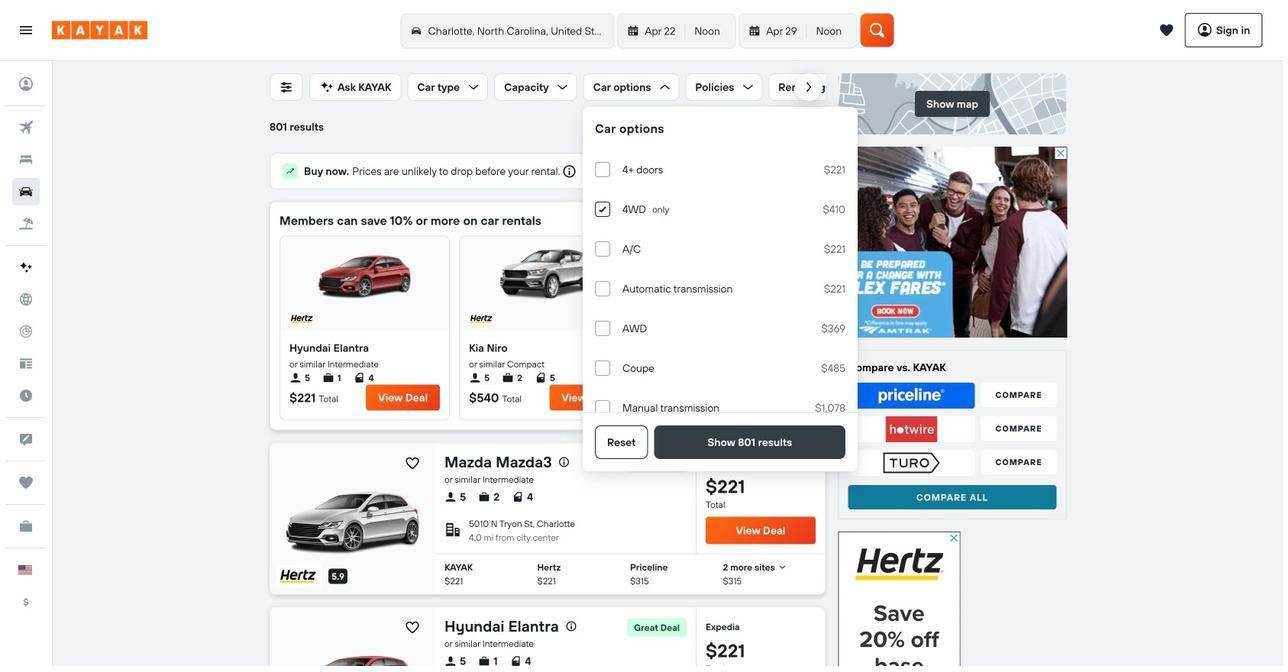 Task type: vqa. For each thing, say whether or not it's contained in the screenshot.
the Homewood Suites by Hilton Baton Rouge element
no



Task type: locate. For each thing, give the bounding box(es) containing it.
dialog
[[0, 0, 1284, 666]]

search image
[[867, 21, 888, 39]]

None search field
[[399, 13, 861, 49]]



Task type: describe. For each thing, give the bounding box(es) containing it.
turo image
[[848, 450, 975, 476]]

open trips drawer image
[[1155, 18, 1179, 42]]

priceline image
[[848, 383, 975, 409]]



